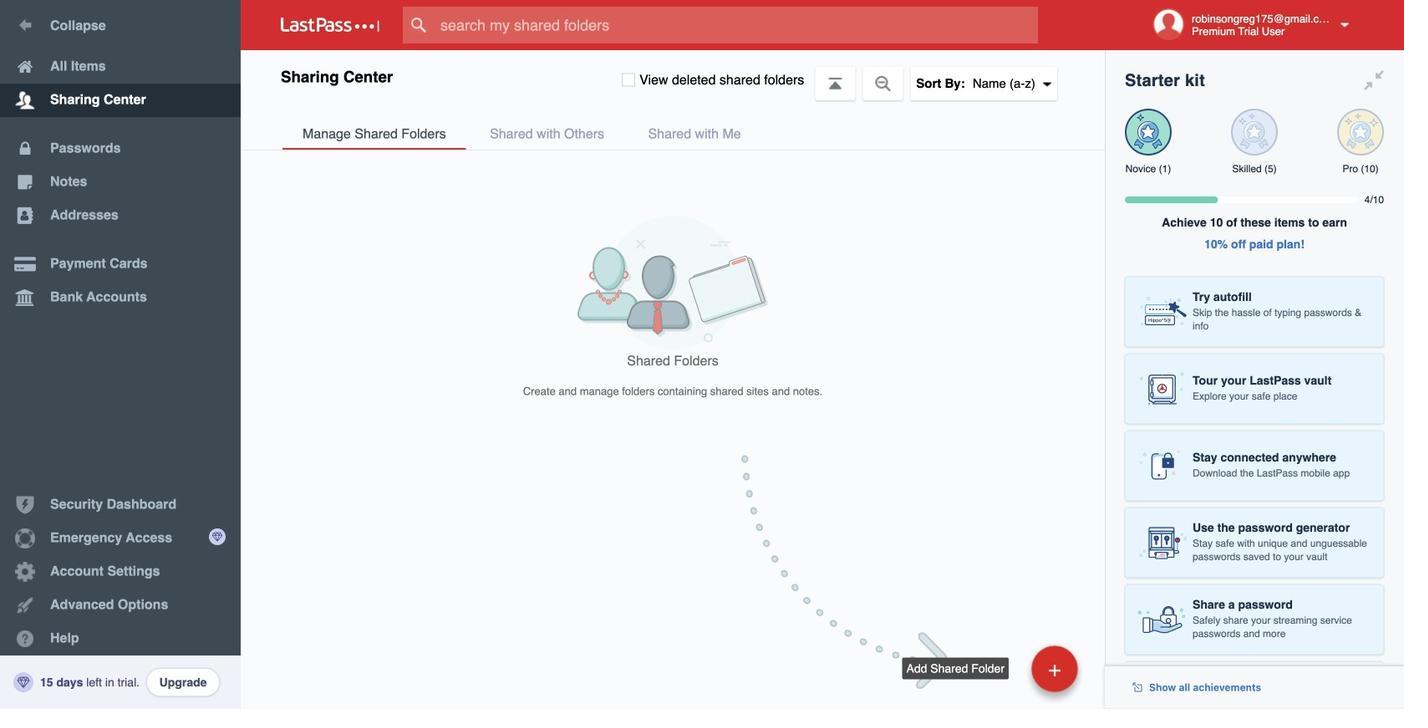 Task type: describe. For each thing, give the bounding box(es) containing it.
Search search field
[[403, 7, 1071, 43]]

lastpass image
[[281, 18, 380, 33]]

new item navigation
[[742, 455, 1105, 709]]



Task type: vqa. For each thing, say whether or not it's contained in the screenshot.
New item navigation
yes



Task type: locate. For each thing, give the bounding box(es) containing it.
vault options navigation
[[241, 50, 1105, 100]]

main navigation navigation
[[0, 0, 241, 709]]

search my shared folders text field
[[403, 7, 1071, 43]]



